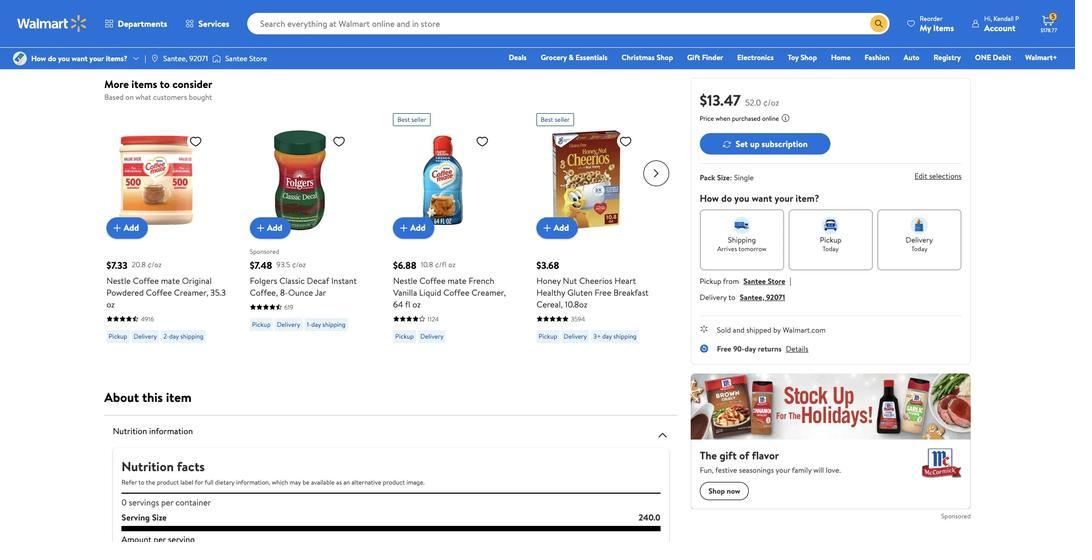 Task type: vqa. For each thing, say whether or not it's contained in the screenshot.
Lab
no



Task type: locate. For each thing, give the bounding box(es) containing it.
1 horizontal spatial  image
[[212, 53, 221, 64]]

deals
[[509, 52, 527, 63]]

0 vertical spatial sponsored
[[250, 247, 279, 256]]

add to favorites list, nestle coffee mate original powdered coffee creamer, 35.3 oz image
[[189, 135, 202, 148]]

to left the
[[138, 478, 144, 488]]

1 vertical spatial nutrition
[[122, 458, 174, 476]]

2 horizontal spatial oz
[[448, 260, 456, 271]]

0 vertical spatial your
[[89, 53, 104, 64]]

4 add to cart image from the left
[[541, 222, 554, 235]]

1 vertical spatial size
[[152, 512, 167, 524]]

best for $3.68
[[541, 115, 553, 124]]

0 horizontal spatial nestle
[[106, 275, 131, 287]]

add for nestle coffee mate original powdered coffee creamer, 35.3 oz "image"
[[124, 222, 139, 234]]

1 horizontal spatial store
[[768, 276, 785, 287]]

size right the pack
[[717, 173, 730, 183]]

coffee down 20.8
[[133, 275, 159, 287]]

0 horizontal spatial size
[[152, 512, 167, 524]]

1 seller from the left
[[411, 115, 426, 124]]

do for how do you want your item?
[[721, 192, 732, 205]]

more
[[104, 77, 129, 91]]

one
[[975, 52, 991, 63]]

you for how do you want your item?
[[734, 192, 749, 205]]

grocery
[[541, 52, 567, 63]]

2 product from the left
[[383, 478, 405, 488]]

gift finder
[[687, 52, 723, 63]]

1 product from the left
[[157, 478, 179, 488]]

1 horizontal spatial best seller
[[541, 115, 570, 124]]

| up "items"
[[145, 53, 146, 64]]

nestle inside the $7.33 20.8 ¢/oz nestle coffee mate original powdered coffee creamer, 35.3 oz
[[106, 275, 131, 287]]

intent image for shipping image
[[733, 217, 751, 234]]

2 nestle from the left
[[393, 275, 417, 287]]

shop inside toy shop link
[[801, 52, 817, 63]]

1 vertical spatial |
[[790, 275, 791, 287]]

your left items? in the top left of the page
[[89, 53, 104, 64]]

1 horizontal spatial nestle
[[393, 275, 417, 287]]

available
[[311, 478, 335, 488]]

shop inside christmas shop link
[[657, 52, 673, 63]]

delivery today
[[906, 235, 933, 254]]

0 horizontal spatial shop
[[657, 52, 673, 63]]

customers
[[153, 92, 187, 103]]

1-day shipping
[[594, 12, 632, 21], [450, 29, 489, 38], [307, 320, 346, 329]]

to inside nutrition facts refer to the product label for full dietary information, which may be available as an alternative product image.
[[138, 478, 144, 488]]

1 horizontal spatial oz
[[412, 299, 421, 310]]

1 add to cart image from the left
[[111, 222, 124, 235]]

0 horizontal spatial seller
[[411, 115, 426, 124]]

your for item?
[[775, 192, 793, 205]]

1 today from the left
[[823, 245, 839, 254]]

nutrition up the
[[122, 458, 174, 476]]

1 horizontal spatial 1-day shipping
[[450, 29, 489, 38]]

nutrition down about
[[113, 426, 147, 438]]

add to cart image up $7.33
[[111, 222, 124, 235]]

nestle down $7.33
[[106, 275, 131, 287]]

1 best from the left
[[397, 115, 410, 124]]

product right the
[[157, 478, 179, 488]]

0 vertical spatial nutrition
[[113, 426, 147, 438]]

add button for nestle coffee mate original powdered coffee creamer, 35.3 oz "image"
[[106, 217, 148, 239]]

add to cart image up $3.68
[[541, 222, 554, 235]]

serving size
[[122, 512, 167, 524]]

0 horizontal spatial want
[[72, 53, 88, 64]]

0 horizontal spatial  image
[[13, 52, 27, 66]]

my
[[920, 22, 931, 34]]

¢/oz for $13.47
[[763, 97, 779, 109]]

1 vertical spatial store
[[768, 276, 785, 287]]

1 horizontal spatial 92071
[[766, 292, 785, 303]]

your left item?
[[775, 192, 793, 205]]

1 vertical spatial 92071
[[766, 292, 785, 303]]

0 vertical spatial how
[[31, 53, 46, 64]]

2 mate from the left
[[448, 275, 467, 287]]

santee up santee, 92071 button in the bottom of the page
[[743, 276, 766, 287]]

 image
[[150, 54, 159, 63]]

seller for $6.88
[[411, 115, 426, 124]]

1 horizontal spatial want
[[752, 192, 772, 205]]

0 vertical spatial 1-day shipping
[[594, 12, 632, 21]]

product left the 'image.'
[[383, 478, 405, 488]]

0 horizontal spatial you
[[58, 53, 70, 64]]

price
[[700, 114, 714, 123]]

walmart image
[[17, 15, 87, 32]]

1 vertical spatial you
[[734, 192, 749, 205]]

best seller for $6.88
[[397, 115, 426, 124]]

shop right christmas
[[657, 52, 673, 63]]

want left items? in the top left of the page
[[72, 53, 88, 64]]

add up 20.8
[[124, 222, 139, 234]]

2 best from the left
[[541, 115, 553, 124]]

fashion
[[865, 52, 890, 63]]

1 vertical spatial how
[[700, 192, 719, 205]]

santee down services
[[225, 53, 248, 64]]

santee, down santee store 'button'
[[740, 292, 764, 303]]

1 horizontal spatial santee
[[743, 276, 766, 287]]

delivery down 3594
[[564, 332, 587, 341]]

64
[[393, 299, 403, 310]]

1 horizontal spatial size
[[717, 173, 730, 183]]

toy shop link
[[783, 52, 822, 63]]

shop
[[657, 52, 673, 63], [801, 52, 817, 63]]

52.0
[[745, 97, 761, 109]]

1 vertical spatial your
[[775, 192, 793, 205]]

product group containing 504
[[393, 0, 513, 45]]

0 vertical spatial store
[[249, 53, 267, 64]]

your for items?
[[89, 53, 104, 64]]

santee, up consider at top left
[[163, 53, 187, 64]]

pack
[[700, 173, 715, 183]]

christmas shop
[[622, 52, 673, 63]]

shop right toy
[[801, 52, 817, 63]]

92071
[[189, 53, 208, 64], [766, 292, 785, 303]]

2 horizontal spatial ¢/oz
[[763, 97, 779, 109]]

2 horizontal spatial to
[[729, 292, 736, 303]]

sponsored for sponsored $7.48 93.5 ¢/oz folgers classic decaf instant coffee, 8-ounce jar
[[250, 247, 279, 256]]

healthy
[[537, 287, 565, 299]]

0 vertical spatial santee,
[[163, 53, 187, 64]]

1 vertical spatial to
[[729, 292, 736, 303]]

coffee up 4916
[[146, 287, 172, 299]]

add up "10.8"
[[410, 222, 426, 234]]

0 horizontal spatial 92071
[[189, 53, 208, 64]]

want
[[72, 53, 88, 64], [752, 192, 772, 205]]

2 creamer, from the left
[[472, 287, 506, 299]]

best for $6.88
[[397, 115, 410, 124]]

1 horizontal spatial 1-
[[450, 29, 455, 38]]

oz right ¢/fl at top left
[[448, 260, 456, 271]]

0 horizontal spatial do
[[48, 53, 56, 64]]

free
[[595, 287, 611, 299], [717, 344, 731, 355]]

1 horizontal spatial how
[[700, 192, 719, 205]]

0 vertical spatial santee
[[225, 53, 248, 64]]

0 horizontal spatial |
[[145, 53, 146, 64]]

details
[[786, 344, 808, 355]]

shop for christmas shop
[[657, 52, 673, 63]]

1 mate from the left
[[161, 275, 180, 287]]

1 horizontal spatial mate
[[448, 275, 467, 287]]

best seller
[[397, 115, 426, 124], [541, 115, 570, 124]]

1 horizontal spatial seller
[[555, 115, 570, 124]]

1 vertical spatial 1-
[[450, 29, 455, 38]]

today inside delivery today
[[911, 245, 928, 254]]

1 vertical spatial free
[[717, 344, 731, 355]]

1 shop from the left
[[657, 52, 673, 63]]

nutrition inside nutrition facts refer to the product label for full dietary information, which may be available as an alternative product image.
[[122, 458, 174, 476]]

grocery & essentials
[[541, 52, 608, 63]]

add to cart image for nestle coffee mate french vanilla liquid coffee creamer, 64 fl oz image
[[397, 222, 410, 235]]

ounce
[[288, 287, 313, 299]]

oz right fl
[[412, 299, 421, 310]]

1 horizontal spatial your
[[775, 192, 793, 205]]

¢/oz right 20.8
[[148, 260, 162, 271]]

today for delivery
[[911, 245, 928, 254]]

add button up $7.33
[[106, 217, 148, 239]]

registry link
[[929, 52, 966, 63]]

electronics
[[737, 52, 774, 63]]

0 vertical spatial free
[[595, 287, 611, 299]]

1 horizontal spatial sponsored
[[941, 512, 971, 521]]

product group
[[106, 0, 226, 45], [250, 0, 370, 45], [393, 0, 513, 45], [106, 109, 226, 353], [250, 109, 370, 353], [393, 109, 513, 353], [537, 109, 656, 353]]

1 horizontal spatial you
[[734, 192, 749, 205]]

you
[[58, 53, 70, 64], [734, 192, 749, 205]]

nestle down $6.88 on the left of page
[[393, 275, 417, 287]]

christmas
[[622, 52, 655, 63]]

0 vertical spatial want
[[72, 53, 88, 64]]

add to cart image up $6.88 on the left of page
[[397, 222, 410, 235]]

today for pickup
[[823, 245, 839, 254]]

1 vertical spatial sponsored
[[941, 512, 971, 521]]

0 vertical spatial 1-
[[594, 12, 598, 21]]

add to cart image
[[111, 222, 124, 235], [254, 222, 267, 235], [397, 222, 410, 235], [541, 222, 554, 235]]

shop for toy shop
[[801, 52, 817, 63]]

3 add to cart image from the left
[[397, 222, 410, 235]]

pickup inside pickup from santee store | delivery to santee, 92071
[[700, 276, 721, 287]]

0 horizontal spatial 1-
[[307, 320, 311, 329]]

hi, kendall p account
[[984, 14, 1019, 34]]

next slide for more items to consider list image
[[643, 160, 669, 186]]

92071 up consider at top left
[[189, 53, 208, 64]]

0 horizontal spatial santee
[[225, 53, 248, 64]]

2 today from the left
[[911, 245, 928, 254]]

0 vertical spatial do
[[48, 53, 56, 64]]

store inside pickup from santee store | delivery to santee, 92071
[[768, 276, 785, 287]]

2 add to cart image from the left
[[254, 222, 267, 235]]

size down 0  servings per container
[[152, 512, 167, 524]]

1 horizontal spatial ¢/oz
[[292, 260, 306, 271]]

today inside pickup today
[[823, 245, 839, 254]]

3 add button from the left
[[393, 217, 434, 239]]

¢/oz inside $13.47 52.0 ¢/oz
[[763, 97, 779, 109]]

0 horizontal spatial product
[[157, 478, 179, 488]]

free right gluten
[[595, 287, 611, 299]]

4 add button from the left
[[537, 217, 578, 239]]

to
[[160, 77, 170, 91], [729, 292, 736, 303], [138, 478, 144, 488]]

size for serving
[[152, 512, 167, 524]]

creamer, inside $6.88 10.8 ¢/fl oz nestle coffee mate french vanilla liquid coffee creamer, 64 fl oz
[[472, 287, 506, 299]]

1 add button from the left
[[106, 217, 148, 239]]

sponsored inside sponsored $7.48 93.5 ¢/oz folgers classic decaf instant coffee, 8-ounce jar
[[250, 247, 279, 256]]

1 horizontal spatial free
[[717, 344, 731, 355]]

coffee right 'liquid'
[[443, 287, 470, 299]]

set up subscription
[[736, 138, 808, 150]]

santee inside pickup from santee store | delivery to santee, 92071
[[743, 276, 766, 287]]

do down pack size : single in the top of the page
[[721, 192, 732, 205]]

essentials
[[576, 52, 608, 63]]

1 horizontal spatial |
[[790, 275, 791, 287]]

oz down $7.33
[[106, 299, 115, 310]]

want down single
[[752, 192, 772, 205]]

you down single
[[734, 192, 749, 205]]

2 add button from the left
[[250, 217, 291, 239]]

electronics link
[[733, 52, 779, 63]]

1 vertical spatial santee
[[743, 276, 766, 287]]

do down walmart image
[[48, 53, 56, 64]]

¢/oz up online
[[763, 97, 779, 109]]

sponsored for sponsored
[[941, 512, 971, 521]]

2 vertical spatial 1-day shipping
[[307, 320, 346, 329]]

coffee,
[[250, 287, 278, 299]]

¢/oz
[[763, 97, 779, 109], [148, 260, 162, 271], [292, 260, 306, 271]]

walmart+ link
[[1021, 52, 1062, 63]]

| right santee store 'button'
[[790, 275, 791, 287]]

best
[[397, 115, 410, 124], [541, 115, 553, 124]]

240.0
[[639, 512, 661, 524]]

2 seller from the left
[[555, 115, 570, 124]]

2 vertical spatial to
[[138, 478, 144, 488]]

selections
[[929, 171, 962, 182]]

single
[[734, 173, 754, 183]]

for
[[195, 478, 203, 488]]

0 horizontal spatial best
[[397, 115, 410, 124]]

 image for santee store
[[212, 53, 221, 64]]

departments
[[118, 18, 167, 30]]

add up $3.68
[[554, 222, 569, 234]]

1 horizontal spatial shop
[[801, 52, 817, 63]]

¢/oz right 93.5 at the top left of page
[[292, 260, 306, 271]]

3+
[[594, 332, 601, 341]]

|
[[145, 53, 146, 64], [790, 275, 791, 287]]

 image left santee store
[[212, 53, 221, 64]]

toy
[[788, 52, 799, 63]]

to up customers
[[160, 77, 170, 91]]

1 add from the left
[[124, 222, 139, 234]]

0 horizontal spatial today
[[823, 245, 839, 254]]

full
[[205, 478, 214, 488]]

3594
[[571, 315, 585, 324]]

image.
[[407, 478, 425, 488]]

0 vertical spatial you
[[58, 53, 70, 64]]

today down intent image for pickup
[[823, 245, 839, 254]]

1 horizontal spatial today
[[911, 245, 928, 254]]

which
[[272, 478, 288, 488]]

add up 93.5 at the top left of page
[[267, 222, 282, 234]]

add button up $6.88 on the left of page
[[393, 217, 434, 239]]

¢/oz inside sponsored $7.48 93.5 ¢/oz folgers classic decaf instant coffee, 8-ounce jar
[[292, 260, 306, 271]]

product group containing $7.33
[[106, 109, 226, 353]]

0 horizontal spatial free
[[595, 287, 611, 299]]

0 horizontal spatial sponsored
[[250, 247, 279, 256]]

1 horizontal spatial best
[[541, 115, 553, 124]]

sponsored
[[250, 247, 279, 256], [941, 512, 971, 521]]

2 best seller from the left
[[541, 115, 570, 124]]

to inside more items to consider based on what customers bought
[[160, 77, 170, 91]]

shipping
[[609, 12, 632, 21], [466, 29, 489, 38], [322, 320, 346, 329], [180, 332, 204, 341], [614, 332, 637, 341]]

1 creamer, from the left
[[174, 287, 208, 299]]

0 horizontal spatial santee,
[[163, 53, 187, 64]]

1 nestle from the left
[[106, 275, 131, 287]]

1 horizontal spatial santee,
[[740, 292, 764, 303]]

online
[[762, 114, 779, 123]]

2 horizontal spatial 1-
[[594, 12, 598, 21]]

0 horizontal spatial ¢/oz
[[148, 260, 162, 271]]

mate left french
[[448, 275, 467, 287]]

how down the pack
[[700, 192, 719, 205]]

 image
[[13, 52, 27, 66], [212, 53, 221, 64]]

add button up $3.68
[[537, 217, 578, 239]]

0 horizontal spatial your
[[89, 53, 104, 64]]

2 shop from the left
[[801, 52, 817, 63]]

intent image for delivery image
[[911, 217, 928, 234]]

0 vertical spatial to
[[160, 77, 170, 91]]

oz
[[448, 260, 456, 271], [106, 299, 115, 310], [412, 299, 421, 310]]

nestle inside $6.88 10.8 ¢/fl oz nestle coffee mate french vanilla liquid coffee creamer, 64 fl oz
[[393, 275, 417, 287]]

0 horizontal spatial 1-day shipping
[[307, 320, 346, 329]]

20.8
[[132, 260, 146, 271]]

0 horizontal spatial mate
[[161, 275, 180, 287]]

size
[[717, 173, 730, 183], [152, 512, 167, 524]]

today down intent image for delivery
[[911, 245, 928, 254]]

1 horizontal spatial do
[[721, 192, 732, 205]]

0 horizontal spatial best seller
[[397, 115, 426, 124]]

0 horizontal spatial store
[[249, 53, 267, 64]]

items?
[[106, 53, 127, 64]]

mate left original
[[161, 275, 180, 287]]

0 horizontal spatial creamer,
[[174, 287, 208, 299]]

 image for how do you want your items?
[[13, 52, 27, 66]]

1 horizontal spatial creamer,
[[472, 287, 506, 299]]

nutrition for facts
[[122, 458, 174, 476]]

1 vertical spatial do
[[721, 192, 732, 205]]

services button
[[176, 11, 239, 37]]

2 vertical spatial 1-
[[307, 320, 311, 329]]

search icon image
[[875, 19, 883, 28]]

92071 down santee store 'button'
[[766, 292, 785, 303]]

3 add from the left
[[410, 222, 426, 234]]

product
[[157, 478, 179, 488], [383, 478, 405, 488]]

35.3
[[210, 287, 226, 299]]

nutrition for information
[[113, 426, 147, 438]]

0 horizontal spatial oz
[[106, 299, 115, 310]]

how down walmart image
[[31, 53, 46, 64]]

set
[[736, 138, 748, 150]]

0 horizontal spatial to
[[138, 478, 144, 488]]

debit
[[993, 52, 1011, 63]]

today
[[823, 245, 839, 254], [911, 245, 928, 254]]

delivery down 'from'
[[700, 292, 727, 303]]

| inside pickup from santee store | delivery to santee, 92071
[[790, 275, 791, 287]]

free left 90-
[[717, 344, 731, 355]]

 image down walmart image
[[13, 52, 27, 66]]

2 add from the left
[[267, 222, 282, 234]]

facts
[[177, 458, 205, 476]]

¢/oz for $7.33
[[148, 260, 162, 271]]

reorder my items
[[920, 14, 954, 34]]

¢/oz inside the $7.33 20.8 ¢/oz nestle coffee mate original powdered coffee creamer, 35.3 oz
[[148, 260, 162, 271]]

4 add from the left
[[554, 222, 569, 234]]

0 vertical spatial size
[[717, 173, 730, 183]]

92071 inside pickup from santee store | delivery to santee, 92071
[[766, 292, 785, 303]]

1 vertical spatial want
[[752, 192, 772, 205]]

1 horizontal spatial product
[[383, 478, 405, 488]]

label
[[180, 478, 193, 488]]

decaf
[[307, 275, 329, 287]]

1 vertical spatial santee,
[[740, 292, 764, 303]]

coffee
[[133, 275, 159, 287], [420, 275, 446, 287], [146, 287, 172, 299], [443, 287, 470, 299]]

add
[[124, 222, 139, 234], [267, 222, 282, 234], [410, 222, 426, 234], [554, 222, 569, 234]]

add button up $7.48
[[250, 217, 291, 239]]

add to cart image up $7.48
[[254, 222, 267, 235]]

size for pack
[[717, 173, 730, 183]]

delivery inside pickup from santee store | delivery to santee, 92071
[[700, 292, 727, 303]]

shipping
[[728, 235, 756, 246]]

pickup
[[539, 12, 557, 21], [395, 29, 414, 38], [820, 235, 842, 246], [700, 276, 721, 287], [252, 320, 271, 329], [109, 332, 127, 341], [395, 332, 414, 341], [539, 332, 557, 341]]

you down walmart image
[[58, 53, 70, 64]]

0 horizontal spatial how
[[31, 53, 46, 64]]

to down 'from'
[[729, 292, 736, 303]]

1 horizontal spatial to
[[160, 77, 170, 91]]

1 best seller from the left
[[397, 115, 426, 124]]



Task type: describe. For each thing, give the bounding box(es) containing it.
nutrition information
[[113, 426, 193, 438]]

edit selections button
[[915, 171, 962, 182]]

creamer, inside the $7.33 20.8 ¢/oz nestle coffee mate original powdered coffee creamer, 35.3 oz
[[174, 287, 208, 299]]

by
[[773, 325, 781, 336]]

how for how do you want your item?
[[700, 192, 719, 205]]

delivery down 619
[[277, 320, 300, 329]]

breakfast
[[614, 287, 649, 299]]

do for how do you want your items?
[[48, 53, 56, 64]]

delivery down 1124
[[420, 332, 444, 341]]

Walmart Site-Wide search field
[[247, 13, 890, 34]]

item
[[166, 389, 192, 407]]

coffee down "10.8"
[[420, 275, 446, 287]]

free inside $3.68 honey nut cheerios heart healthy gluten free breakfast cereal, 10.8oz
[[595, 287, 611, 299]]

delivery down 504
[[420, 29, 444, 38]]

gift finder link
[[682, 52, 728, 63]]

powdered
[[106, 287, 144, 299]]

add for honey nut cheerios heart healthy gluten free breakfast cereal, 10.8oz image at the top of page
[[554, 222, 569, 234]]

delivery down intent image for delivery
[[906, 235, 933, 246]]

619
[[284, 303, 293, 312]]

services
[[198, 18, 229, 30]]

container
[[176, 497, 211, 509]]

on
[[125, 92, 134, 103]]

how do you want your items?
[[31, 53, 127, 64]]

:
[[730, 173, 732, 183]]

nestle coffee mate french vanilla liquid coffee creamer, 64 fl oz image
[[393, 130, 493, 230]]

¢/fl
[[435, 260, 447, 271]]

Search search field
[[247, 13, 890, 34]]

liquid
[[419, 287, 441, 299]]

sold and shipped by walmart.com
[[717, 325, 826, 336]]

toy shop
[[788, 52, 817, 63]]

5
[[1052, 12, 1055, 21]]

item?
[[796, 192, 819, 205]]

best seller for $3.68
[[541, 115, 570, 124]]

3+ day shipping
[[594, 332, 637, 341]]

how for how do you want your items?
[[31, 53, 46, 64]]

1 vertical spatial 1-day shipping
[[450, 29, 489, 38]]

add to favorites list, nestle coffee mate french vanilla liquid coffee creamer, 64 fl oz image
[[476, 135, 489, 148]]

$3.68 honey nut cheerios heart healthy gluten free breakfast cereal, 10.8oz
[[537, 259, 649, 310]]

information,
[[236, 478, 270, 488]]

servings
[[129, 497, 159, 509]]

more items to consider based on what customers bought
[[104, 77, 212, 103]]

2-day shipping
[[163, 332, 204, 341]]

consider
[[172, 77, 212, 91]]

add for nestle coffee mate french vanilla liquid coffee creamer, 64 fl oz image
[[410, 222, 426, 234]]

504
[[428, 12, 439, 21]]

0  servings per container
[[122, 497, 211, 509]]

santee store button
[[743, 276, 785, 287]]

90-
[[733, 344, 745, 355]]

product group containing $7.48
[[250, 109, 370, 353]]

$7.33
[[106, 259, 127, 272]]

want for item?
[[752, 192, 772, 205]]

fashion link
[[860, 52, 895, 63]]

legal information image
[[781, 114, 790, 123]]

french
[[469, 275, 494, 287]]

delivery up grocery & essentials
[[564, 12, 587, 21]]

you for how do you want your items?
[[58, 53, 70, 64]]

add button for nestle coffee mate french vanilla liquid coffee creamer, 64 fl oz image
[[393, 217, 434, 239]]

and
[[733, 325, 745, 336]]

auto link
[[899, 52, 925, 63]]

serving
[[122, 512, 150, 524]]

product group containing $3.68
[[537, 109, 656, 353]]

delivery down 4916
[[134, 332, 157, 341]]

$6.88 10.8 ¢/fl oz nestle coffee mate french vanilla liquid coffee creamer, 64 fl oz
[[393, 259, 506, 310]]

jar
[[315, 287, 326, 299]]

0 vertical spatial |
[[145, 53, 146, 64]]

mate inside the $7.33 20.8 ¢/oz nestle coffee mate original powdered coffee creamer, 35.3 oz
[[161, 275, 180, 287]]

seller for $3.68
[[555, 115, 570, 124]]

add to cart image for nestle coffee mate original powdered coffee creamer, 35.3 oz "image"
[[111, 222, 124, 235]]

pickup from santee store | delivery to santee, 92071
[[700, 275, 791, 303]]

the
[[146, 478, 155, 488]]

intent image for pickup image
[[822, 217, 839, 234]]

oz inside the $7.33 20.8 ¢/oz nestle coffee mate original powdered coffee creamer, 35.3 oz
[[106, 299, 115, 310]]

add button for folgers classic decaf instant coffee, 8-ounce jar image
[[250, 217, 291, 239]]

add to favorites list, folgers classic decaf instant coffee, 8-ounce jar image
[[333, 135, 345, 148]]

about
[[104, 389, 139, 407]]

auto
[[904, 52, 920, 63]]

gift
[[687, 52, 700, 63]]

add for folgers classic decaf instant coffee, 8-ounce jar image
[[267, 222, 282, 234]]

account
[[984, 22, 1016, 34]]

what
[[135, 92, 151, 103]]

nut
[[563, 275, 577, 287]]

2 horizontal spatial 1-day shipping
[[594, 12, 632, 21]]

$7.48
[[250, 259, 272, 272]]

2-
[[163, 332, 169, 341]]

nestle coffee mate original powdered coffee creamer, 35.3 oz image
[[106, 130, 206, 230]]

walmart+
[[1025, 52, 1057, 63]]

free 90-day returns details
[[717, 344, 808, 355]]

per
[[161, 497, 174, 509]]

information
[[149, 426, 193, 438]]

walmart.com
[[783, 325, 826, 336]]

dietary
[[215, 478, 235, 488]]

93.5
[[277, 260, 290, 271]]

price when purchased online
[[700, 114, 779, 123]]

honey nut cheerios heart healthy gluten free breakfast cereal, 10.8oz image
[[537, 130, 637, 230]]

an
[[343, 478, 350, 488]]

gluten
[[567, 287, 593, 299]]

kendall
[[994, 14, 1014, 23]]

arrives
[[717, 245, 737, 254]]

santee, inside pickup from santee store | delivery to santee, 92071
[[740, 292, 764, 303]]

reorder
[[920, 14, 943, 23]]

nutrition information image
[[656, 430, 669, 442]]

purchased
[[732, 114, 761, 123]]

0
[[122, 497, 127, 509]]

up
[[750, 138, 760, 150]]

sold
[[717, 325, 731, 336]]

add to cart image for folgers classic decaf instant coffee, 8-ounce jar image
[[254, 222, 267, 235]]

registry
[[934, 52, 961, 63]]

4916
[[141, 315, 154, 324]]

based
[[104, 92, 124, 103]]

8-
[[280, 287, 288, 299]]

add button for honey nut cheerios heart healthy gluten free breakfast cereal, 10.8oz image at the top of page
[[537, 217, 578, 239]]

to inside pickup from santee store | delivery to santee, 92071
[[729, 292, 736, 303]]

folgers classic decaf instant coffee, 8-ounce jar image
[[250, 130, 350, 230]]

cheerios
[[579, 275, 613, 287]]

about this item
[[104, 389, 192, 407]]

0 vertical spatial 92071
[[189, 53, 208, 64]]

this
[[142, 389, 163, 407]]

pickup today
[[820, 235, 842, 254]]

original
[[182, 275, 212, 287]]

shipping arrives tomorrow
[[717, 235, 767, 254]]

items
[[933, 22, 954, 34]]

add to favorites list, honey nut cheerios heart healthy gluten free breakfast cereal, 10.8oz image
[[619, 135, 632, 148]]

want for items?
[[72, 53, 88, 64]]

edit
[[915, 171, 928, 182]]

home link
[[826, 52, 856, 63]]

add to cart image for honey nut cheerios heart healthy gluten free breakfast cereal, 10.8oz image at the top of page
[[541, 222, 554, 235]]

product group containing $6.88
[[393, 109, 513, 353]]

mate inside $6.88 10.8 ¢/fl oz nestle coffee mate french vanilla liquid coffee creamer, 64 fl oz
[[448, 275, 467, 287]]

1124
[[428, 315, 439, 324]]

grocery & essentials link
[[536, 52, 613, 63]]

details button
[[786, 344, 808, 355]]

pack size : single
[[700, 173, 754, 183]]

honey
[[537, 275, 561, 287]]



